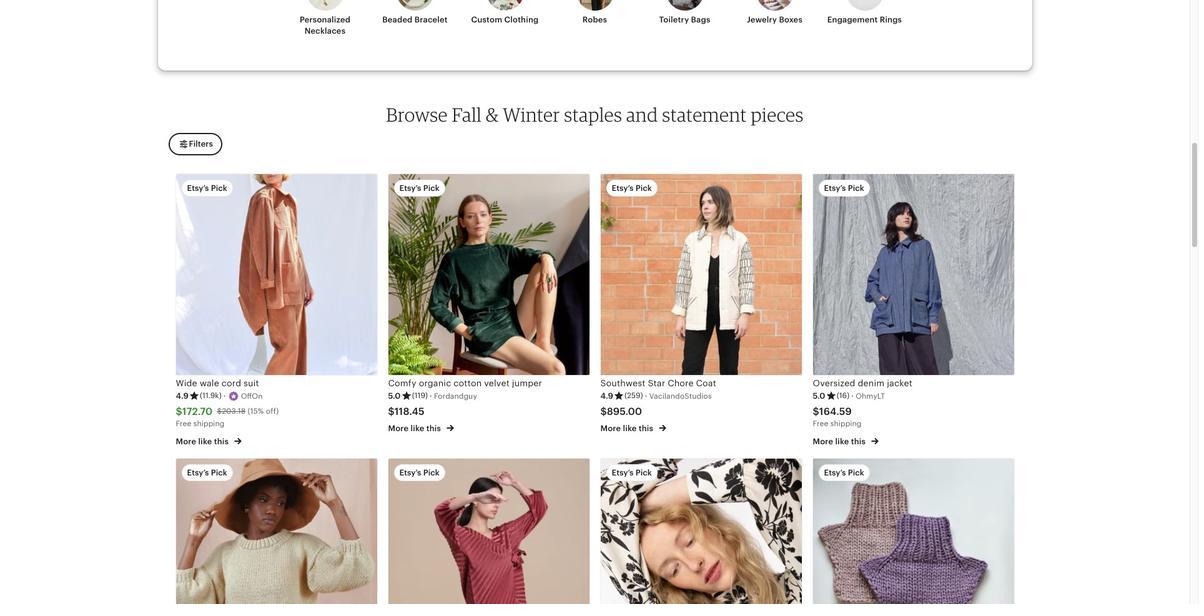Task type: describe. For each thing, give the bounding box(es) containing it.
like for 164.59
[[836, 437, 849, 447]]

pieces
[[751, 103, 804, 126]]

jumper
[[512, 379, 542, 389]]

etsy's for "southwest star chore coat - ready to ship" image
[[612, 184, 634, 193]]

organic cotton sweater boho sweater hand knitted chunky sweater handmade knitwear gots organic cotton sweater blue anemone image
[[176, 459, 377, 605]]

jewelry
[[747, 15, 777, 24]]

pick for pleated kimono - red brick image
[[423, 469, 440, 478]]

etsy's pick for wide wale cord suit • offon clothing image
[[187, 184, 227, 193]]

robes
[[583, 15, 607, 24]]

pleated kimono - red brick image
[[388, 459, 589, 605]]

· for 164.59
[[852, 391, 854, 401]]

comfy organic cotton velvet jumper
[[388, 379, 542, 389]]

southwest star chore coat - ready to ship image
[[601, 174, 802, 376]]

pick for "southwest star chore coat - ready to ship" image
[[636, 184, 652, 193]]

etsy's pick for the comfy organic cotton velvet jumper | handmade oversized pullover | minimalist long sleeve sweater | bottle green blouse | soft velour top image
[[400, 184, 440, 193]]

etsy's for the "organic cotton sweater boho sweater hand knitted chunky sweater handmade knitwear gots organic cotton sweater blue anemone" image
[[187, 469, 209, 478]]

more like this down 172.70
[[176, 437, 231, 447]]

$ for 164.59
[[813, 406, 820, 418]]

floral-print crepe midi dress with bow and elastic waist made of premium italian polyester image
[[601, 459, 802, 605]]

etsy's pick for handmade wool neck warmer for women men, knitted unisex gaiter snood,  turtleneck cowl shawl, fall winter clothing, couple christmas present image
[[824, 469, 865, 478]]

clothing
[[505, 15, 539, 24]]

3 etsy's pick link from the left
[[601, 459, 802, 605]]

shipping inside $ 172.70 $ 203.18 (15% off) free shipping
[[193, 420, 225, 429]]

velvet
[[484, 379, 510, 389]]

164.59
[[820, 406, 852, 418]]

statement
[[662, 103, 747, 126]]

$ for 118.45
[[388, 406, 395, 418]]

cord
[[222, 379, 241, 389]]

· for 118.45
[[430, 391, 432, 401]]

895.00
[[607, 406, 642, 418]]

like for 895.00
[[623, 424, 637, 434]]

and
[[627, 103, 658, 126]]

fordandguy
[[434, 392, 477, 401]]

coat
[[696, 379, 717, 389]]

(15%
[[248, 408, 264, 416]]

· for 895.00
[[645, 391, 648, 401]]

more like this link down $ 172.70 $ 203.18 (15% off) free shipping
[[176, 435, 242, 448]]

etsy's pick for "southwest star chore coat - ready to ship" image
[[612, 184, 652, 193]]

more like this for 895.00
[[601, 424, 656, 434]]

rings
[[880, 15, 902, 24]]

free inside $ 164.59 free shipping
[[813, 420, 829, 429]]

boxes
[[779, 15, 803, 24]]

etsy's for the comfy organic cotton velvet jumper | handmade oversized pullover | minimalist long sleeve sweater | bottle green blouse | soft velour top image
[[400, 184, 421, 193]]

5.0 for 164.59
[[813, 391, 826, 401]]

star
[[648, 379, 666, 389]]

custom clothing link
[[468, 0, 543, 36]]

etsy's pick for floral-print crepe midi dress with bow and elastic waist made of premium italian polyester image in the bottom of the page
[[612, 469, 652, 478]]

denim
[[858, 379, 885, 389]]

$ 895.00
[[601, 406, 642, 418]]

like down 172.70
[[198, 437, 212, 447]]

more down 172.70
[[176, 437, 196, 447]]

pick for oversized denim jacket / women's jeans jacket / blue jacket / cotton jacket / shirt type jacket / overshirt / cargo jacket /  designer top image
[[848, 184, 865, 193]]

comfy organic cotton velvet jumper | handmade oversized pullover | minimalist long sleeve sweater | bottle green blouse | soft velour top image
[[388, 174, 589, 376]]

necklaces
[[305, 26, 346, 36]]

more like this for 164.59
[[813, 437, 868, 447]]

cotton
[[454, 379, 482, 389]]

personalized necklaces
[[300, 15, 351, 36]]

etsy's pick for pleated kimono - red brick image
[[400, 469, 440, 478]]

engagement rings
[[828, 15, 902, 24]]

4.9 for southwest
[[601, 391, 614, 401]]

offon
[[241, 392, 263, 401]]

robes link
[[558, 0, 633, 36]]

(16)
[[837, 392, 850, 401]]

engagement
[[828, 15, 878, 24]]

beaded bracelet link
[[378, 0, 453, 36]]

pick for the "organic cotton sweater boho sweater hand knitted chunky sweater handmade knitwear gots organic cotton sweater blue anemone" image
[[211, 469, 227, 478]]

southwest
[[601, 379, 646, 389]]

toiletry
[[659, 15, 689, 24]]

etsy's pick for the "organic cotton sweater boho sweater hand knitted chunky sweater handmade knitwear gots organic cotton sweater blue anemone" image
[[187, 469, 227, 478]]

pick for handmade wool neck warmer for women men, knitted unisex gaiter snood,  turtleneck cowl shawl, fall winter clothing, couple christmas present image
[[848, 469, 865, 478]]

fall
[[452, 103, 482, 126]]

this down $ 172.70 $ 203.18 (15% off) free shipping
[[214, 437, 229, 447]]

· vacilandostudios
[[645, 391, 712, 401]]

4 etsy's pick link from the left
[[813, 459, 1014, 605]]

etsy's for handmade wool neck warmer for women men, knitted unisex gaiter snood,  turtleneck cowl shawl, fall winter clothing, couple christmas present image
[[824, 469, 846, 478]]



Task type: vqa. For each thing, say whether or not it's contained in the screenshot.
"Etsy's" for WIDE WALE CORD SUIT • OFFON CLOTHING image
yes



Task type: locate. For each thing, give the bounding box(es) containing it.
bracelet
[[415, 15, 448, 24]]

like
[[411, 424, 425, 434], [623, 424, 637, 434], [198, 437, 212, 447], [836, 437, 849, 447]]

etsy's
[[187, 184, 209, 193], [400, 184, 421, 193], [612, 184, 634, 193], [824, 184, 846, 193], [187, 469, 209, 478], [400, 469, 421, 478], [612, 469, 634, 478], [824, 469, 846, 478]]

0 horizontal spatial shipping
[[193, 420, 225, 429]]

$ for 172.70
[[176, 406, 182, 418]]

more for 895.00
[[601, 424, 621, 434]]

like for 118.45
[[411, 424, 425, 434]]

organic
[[419, 379, 451, 389]]

this
[[427, 424, 441, 434], [639, 424, 654, 434], [214, 437, 229, 447], [851, 437, 866, 447]]

$ down (11.9k)
[[217, 408, 222, 416]]

winter
[[503, 103, 560, 126]]

(119)
[[412, 392, 428, 401]]

2 shipping from the left
[[831, 420, 862, 429]]

wide
[[176, 379, 197, 389]]

more like this down 118.45
[[388, 424, 443, 434]]

118.45
[[395, 406, 425, 418]]

beaded bracelet
[[383, 15, 448, 24]]

4.9 down southwest
[[601, 391, 614, 401]]

shipping
[[193, 420, 225, 429], [831, 420, 862, 429]]

wale
[[200, 379, 219, 389]]

like down $ 164.59 free shipping
[[836, 437, 849, 447]]

0 horizontal spatial 5.0
[[388, 391, 401, 401]]

· right (259)
[[645, 391, 648, 401]]

personalized necklaces link
[[288, 0, 363, 37]]

staples
[[564, 103, 623, 126]]

· ohmylt
[[852, 391, 885, 401]]

etsy's pick
[[187, 184, 227, 193], [400, 184, 440, 193], [612, 184, 652, 193], [824, 184, 865, 193], [187, 469, 227, 478], [400, 469, 440, 478], [612, 469, 652, 478], [824, 469, 865, 478]]

· right (16)
[[852, 391, 854, 401]]

southwest star chore coat
[[601, 379, 717, 389]]

more like this for 118.45
[[388, 424, 443, 434]]

etsy's for oversized denim jacket / women's jeans jacket / blue jacket / cotton jacket / shirt type jacket / overshirt / cargo jacket /  designer top image
[[824, 184, 846, 193]]

this down $ 164.59 free shipping
[[851, 437, 866, 447]]

$ down oversized
[[813, 406, 820, 418]]

5.0 down oversized
[[813, 391, 826, 401]]

more like this link
[[388, 422, 454, 435], [601, 422, 667, 435], [176, 435, 242, 448], [813, 435, 879, 448]]

1 · from the left
[[223, 391, 226, 401]]

more for 164.59
[[813, 437, 834, 447]]

1 horizontal spatial shipping
[[831, 420, 862, 429]]

2 5.0 from the left
[[813, 391, 826, 401]]

$ 172.70 $ 203.18 (15% off) free shipping
[[176, 406, 279, 429]]

pick for the comfy organic cotton velvet jumper | handmade oversized pullover | minimalist long sleeve sweater | bottle green blouse | soft velour top image
[[423, 184, 440, 193]]

toiletry bags
[[659, 15, 711, 24]]

2 free from the left
[[813, 420, 829, 429]]

bags
[[691, 15, 711, 24]]

more down $ 164.59 free shipping
[[813, 437, 834, 447]]

wide wale cord suit
[[176, 379, 259, 389]]

jacket
[[887, 379, 913, 389]]

· inside · vacilandostudios
[[645, 391, 648, 401]]

etsy's pick link
[[176, 459, 377, 605], [388, 459, 589, 605], [601, 459, 802, 605], [813, 459, 1014, 605]]

this for 118.45
[[427, 424, 441, 434]]

· right (119)
[[430, 391, 432, 401]]

2 · from the left
[[430, 391, 432, 401]]

$ inside $ 164.59 free shipping
[[813, 406, 820, 418]]

4.9
[[176, 391, 189, 401], [601, 391, 614, 401]]

1 horizontal spatial 4.9
[[601, 391, 614, 401]]

free down 172.70
[[176, 420, 191, 429]]

personalized
[[300, 15, 351, 24]]

filters
[[189, 139, 213, 149]]

off)
[[266, 408, 279, 416]]

pick for floral-print crepe midi dress with bow and elastic waist made of premium italian polyester image in the bottom of the page
[[636, 469, 652, 478]]

· fordandguy
[[430, 391, 477, 401]]

shipping down 164.59
[[831, 420, 862, 429]]

etsy's pick for oversized denim jacket / women's jeans jacket / blue jacket / cotton jacket / shirt type jacket / overshirt / cargo jacket /  designer top image
[[824, 184, 865, 193]]

more
[[388, 424, 409, 434], [601, 424, 621, 434], [176, 437, 196, 447], [813, 437, 834, 447]]

etsy's for pleated kimono - red brick image
[[400, 469, 421, 478]]

oversized denim jacket / women's jeans jacket / blue jacket / cotton jacket / shirt type jacket / overshirt / cargo jacket /  designer top image
[[813, 174, 1014, 376]]

browse
[[386, 103, 448, 126]]

$ for 895.00
[[601, 406, 607, 418]]

this for 164.59
[[851, 437, 866, 447]]

suit
[[244, 379, 259, 389]]

more like this link for 164.59
[[813, 435, 879, 448]]

oversized
[[813, 379, 856, 389]]

more like this link down $ 164.59 free shipping
[[813, 435, 879, 448]]

$ 164.59 free shipping
[[813, 406, 862, 429]]

3 · from the left
[[645, 391, 648, 401]]

this for 895.00
[[639, 424, 654, 434]]

5.0
[[388, 391, 401, 401], [813, 391, 826, 401]]

more like this link for 895.00
[[601, 422, 667, 435]]

0 horizontal spatial free
[[176, 420, 191, 429]]

(11.9k)
[[200, 392, 222, 401]]

pick
[[211, 184, 227, 193], [423, 184, 440, 193], [636, 184, 652, 193], [848, 184, 865, 193], [211, 469, 227, 478], [423, 469, 440, 478], [636, 469, 652, 478], [848, 469, 865, 478]]

ohmylt
[[856, 392, 885, 401]]

this down "895.00"
[[639, 424, 654, 434]]

custom clothing
[[471, 15, 539, 24]]

1 horizontal spatial 5.0
[[813, 391, 826, 401]]

custom
[[471, 15, 502, 24]]

free down 164.59
[[813, 420, 829, 429]]

vacilandostudios
[[649, 392, 712, 401]]

· inside · fordandguy
[[430, 391, 432, 401]]

this down (119)
[[427, 424, 441, 434]]

&
[[486, 103, 499, 126]]

1 free from the left
[[176, 420, 191, 429]]

shipping down 172.70
[[193, 420, 225, 429]]

jewelry boxes
[[747, 15, 803, 24]]

comfy
[[388, 379, 417, 389]]

$ 118.45
[[388, 406, 425, 418]]

browse fall & winter staples and statement pieces
[[386, 103, 804, 126]]

more like this link down 118.45
[[388, 422, 454, 435]]

4.9 for wide
[[176, 391, 189, 401]]

more down $ 895.00
[[601, 424, 621, 434]]

1 etsy's pick link from the left
[[176, 459, 377, 605]]

(259)
[[625, 392, 643, 401]]

beaded
[[383, 15, 413, 24]]

$ down southwest
[[601, 406, 607, 418]]

shipping inside $ 164.59 free shipping
[[831, 420, 862, 429]]

5.0 down comfy
[[388, 391, 401, 401]]

1 5.0 from the left
[[388, 391, 401, 401]]

handmade wool neck warmer for women men, knitted unisex gaiter snood,  turtleneck cowl shawl, fall winter clothing, couple christmas present image
[[813, 459, 1014, 605]]

$ down comfy
[[388, 406, 395, 418]]

more like this
[[388, 424, 443, 434], [601, 424, 656, 434], [176, 437, 231, 447], [813, 437, 868, 447]]

172.70
[[182, 406, 213, 418]]

$ down the wide
[[176, 406, 182, 418]]

more like this down $ 164.59 free shipping
[[813, 437, 868, 447]]

2 4.9 from the left
[[601, 391, 614, 401]]

1 4.9 from the left
[[176, 391, 189, 401]]

·
[[223, 391, 226, 401], [430, 391, 432, 401], [645, 391, 648, 401], [852, 391, 854, 401]]

etsy's for floral-print crepe midi dress with bow and elastic waist made of premium italian polyester image in the bottom of the page
[[612, 469, 634, 478]]

oversized denim jacket
[[813, 379, 913, 389]]

$
[[176, 406, 182, 418], [388, 406, 395, 418], [601, 406, 607, 418], [813, 406, 820, 418], [217, 408, 222, 416]]

like down "895.00"
[[623, 424, 637, 434]]

free
[[176, 420, 191, 429], [813, 420, 829, 429]]

1 horizontal spatial free
[[813, 420, 829, 429]]

5.0 for 118.45
[[388, 391, 401, 401]]

more like this down "895.00"
[[601, 424, 656, 434]]

2 etsy's pick link from the left
[[388, 459, 589, 605]]

· right (11.9k)
[[223, 391, 226, 401]]

4 · from the left
[[852, 391, 854, 401]]

203.18
[[222, 408, 246, 416]]

toiletry bags link
[[648, 0, 723, 36]]

more like this link down "895.00"
[[601, 422, 667, 435]]

0 horizontal spatial 4.9
[[176, 391, 189, 401]]

· inside · ohmylt
[[852, 391, 854, 401]]

1 shipping from the left
[[193, 420, 225, 429]]

etsy's for wide wale cord suit • offon clothing image
[[187, 184, 209, 193]]

free inside $ 172.70 $ 203.18 (15% off) free shipping
[[176, 420, 191, 429]]

jewelry boxes link
[[738, 0, 813, 36]]

more for 118.45
[[388, 424, 409, 434]]

more down $ 118.45
[[388, 424, 409, 434]]

like down 118.45
[[411, 424, 425, 434]]

pick for wide wale cord suit • offon clothing image
[[211, 184, 227, 193]]

wide wale cord suit • offon clothing image
[[176, 174, 377, 376]]

4.9 down the wide
[[176, 391, 189, 401]]

more like this link for 118.45
[[388, 422, 454, 435]]

chore
[[668, 379, 694, 389]]

filters button
[[168, 133, 222, 156]]

engagement rings link
[[828, 0, 903, 36]]



